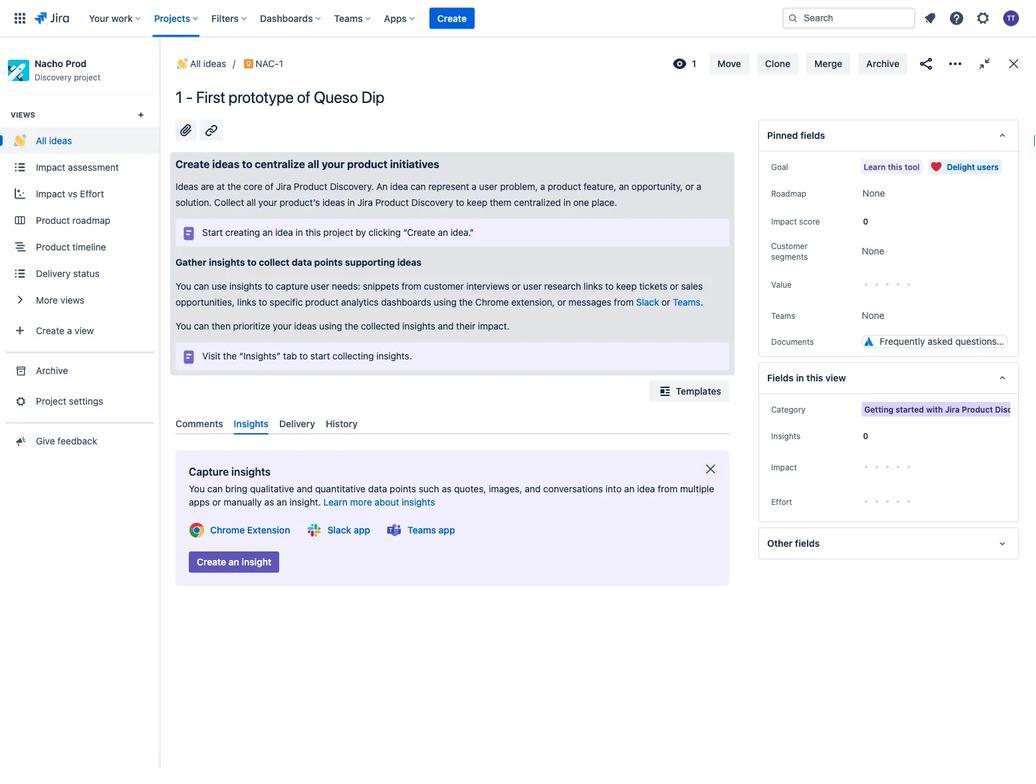 Task type: vqa. For each thing, say whether or not it's contained in the screenshot.
"Link" icon
no



Task type: locate. For each thing, give the bounding box(es) containing it.
customer
[[424, 281, 464, 292]]

2 horizontal spatial and
[[525, 484, 541, 495]]

your work button
[[85, 8, 146, 29]]

0 horizontal spatial view
[[75, 325, 94, 336]]

0 vertical spatial chrome
[[476, 297, 509, 308]]

none
[[863, 188, 886, 199], [862, 246, 885, 257], [862, 310, 885, 321]]

start
[[311, 351, 330, 362]]

archive button up project settings button
[[0, 357, 160, 384]]

insights inside button
[[402, 497, 435, 508]]

effort down impact popup button in the right bottom of the page
[[772, 498, 793, 507]]

0 horizontal spatial learn
[[324, 497, 348, 508]]

0 horizontal spatial points
[[314, 257, 343, 268]]

1 vertical spatial slack
[[328, 525, 351, 536]]

chrome down "manually"
[[210, 525, 245, 536]]

can up opportunities,
[[194, 281, 209, 292]]

ideas up at
[[212, 158, 240, 171]]

1 vertical spatial discovery
[[412, 197, 454, 208]]

you
[[176, 281, 191, 292], [176, 321, 191, 332], [189, 484, 205, 495]]

from left multiple
[[658, 484, 678, 495]]

app down you can bring qualitative and quantitative data points such as quotes, images, and conversations into an idea from multiple apps or manually as an insight.
[[439, 525, 455, 536]]

teams button left 'apps'
[[330, 8, 376, 29]]

your
[[322, 158, 345, 171], [259, 197, 277, 208], [273, 321, 292, 332]]

project settings button
[[0, 388, 160, 415]]

you inside you can use insights to capture user needs: snippets from customer interviews or user research links to keep tickets or sales opportunities, links to specific product analytics dashboards using the chrome extension, or messages from
[[176, 281, 191, 292]]

0 horizontal spatial product
[[305, 297, 339, 308]]

from up dashboards
[[402, 281, 422, 292]]

pinned fields
[[768, 130, 826, 141]]

1 horizontal spatial archive button
[[859, 53, 908, 74]]

0 vertical spatial insights
[[234, 418, 269, 429]]

ideas down discovery.
[[323, 197, 345, 208]]

specific
[[270, 297, 303, 308]]

product roadmap link
[[0, 207, 160, 234]]

archive button
[[859, 53, 908, 74], [0, 357, 160, 384]]

merge button
[[807, 53, 851, 74]]

teams
[[334, 13, 363, 24], [673, 297, 701, 308], [772, 311, 796, 321], [408, 525, 436, 536]]

insights.
[[376, 351, 412, 362]]

the down analytics
[[345, 321, 359, 332]]

teams up documents on the right of the page
[[772, 311, 796, 321]]

0 vertical spatial keep
[[467, 197, 488, 208]]

of inside ideas are at the core of jira product discovery. an idea can represent a user problem, a product feature, an opportunity, or a solution. collect all your product's ideas in jira product discovery to keep them centralized in one place.
[[265, 181, 274, 192]]

close image
[[1006, 56, 1022, 72]]

insights down category dropdown button
[[772, 432, 801, 441]]

1 horizontal spatial delivery
[[279, 418, 315, 429]]

jira right with
[[946, 405, 960, 414]]

product up the "product's"
[[294, 181, 328, 192]]

delight
[[947, 162, 976, 172]]

templates button
[[650, 381, 730, 402]]

1 horizontal spatial points
[[390, 484, 416, 495]]

banner
[[0, 0, 1036, 37]]

or inside you can bring qualitative and quantitative data points such as quotes, images, and conversations into an idea from multiple apps or manually as an insight.
[[212, 497, 221, 508]]

impact for impact assessment
[[36, 162, 65, 173]]

conversations
[[544, 484, 603, 495]]

an left idea."
[[438, 227, 448, 238]]

insights button
[[768, 428, 805, 444]]

an
[[376, 181, 388, 192]]

fields in this view element
[[759, 363, 1020, 394]]

all down core
[[247, 197, 256, 208]]

1 horizontal spatial jira
[[358, 197, 373, 208]]

project left by
[[324, 227, 353, 238]]

or down research
[[558, 297, 566, 308]]

use
[[212, 281, 227, 292]]

slack for slack or teams .
[[636, 297, 659, 308]]

1 horizontal spatial view
[[826, 373, 846, 384]]

more views link
[[0, 287, 160, 314]]

sales
[[681, 281, 703, 292]]

2 app from the left
[[439, 525, 455, 536]]

can
[[411, 181, 426, 192], [194, 281, 209, 292], [194, 321, 209, 332], [207, 484, 223, 495]]

1 vertical spatial this
[[306, 227, 321, 238]]

appswitcher icon image
[[12, 10, 28, 26]]

create inside popup button
[[36, 325, 64, 336]]

1 vertical spatial insights
[[772, 432, 801, 441]]

2 horizontal spatial user
[[523, 281, 542, 292]]

1
[[279, 58, 283, 69], [692, 58, 697, 69], [176, 88, 183, 106]]

in down discovery.
[[348, 197, 355, 208]]

or right 'opportunity,'
[[686, 181, 694, 192]]

roadmap
[[72, 215, 110, 226]]

effort button
[[768, 494, 797, 510]]

teams down sales
[[673, 297, 701, 308]]

the right at
[[227, 181, 241, 192]]

all right centralize
[[308, 158, 319, 171]]

project settings
[[36, 396, 103, 407]]

to up core
[[242, 158, 252, 171]]

status
[[73, 268, 100, 279]]

links
[[584, 281, 603, 292], [237, 297, 256, 308]]

0 horizontal spatial chrome
[[210, 525, 245, 536]]

initiatives
[[390, 158, 440, 171]]

1 vertical spatial from
[[614, 297, 634, 308]]

1 horizontal spatial project
[[324, 227, 353, 238]]

into
[[606, 484, 622, 495]]

search image
[[788, 13, 799, 24]]

links up the messages
[[584, 281, 603, 292]]

can inside you can bring qualitative and quantitative data points such as quotes, images, and conversations into an idea from multiple apps or manually as an insight.
[[207, 484, 223, 495]]

collapse image
[[977, 56, 993, 72]]

slack inside slack app button
[[328, 525, 351, 536]]

Search field
[[783, 8, 916, 29]]

1 horizontal spatial using
[[434, 297, 457, 308]]

impact for impact vs effort
[[36, 188, 65, 199]]

can for insights
[[194, 281, 209, 292]]

slack
[[636, 297, 659, 308], [328, 525, 351, 536]]

slack link
[[636, 297, 659, 308]]

or up slack or teams .
[[670, 281, 679, 292]]

1 vertical spatial of
[[265, 181, 274, 192]]

impact inside impact score dropdown button
[[772, 217, 797, 226]]

place.
[[592, 197, 618, 208]]

give feedback button
[[0, 428, 160, 455]]

fields inside pinned fields element
[[801, 130, 826, 141]]

insights right use
[[229, 281, 262, 292]]

dip
[[362, 88, 385, 106]]

slack down tickets
[[636, 297, 659, 308]]

ideas inside ideas are at the core of jira product discovery. an idea can represent a user problem, a product feature, an opportunity, or a solution. collect all your product's ideas in jira product discovery to keep them centralized in one place.
[[323, 197, 345, 208]]

product up one
[[548, 181, 581, 192]]

pinned fields element
[[759, 120, 1020, 152]]

at
[[217, 181, 225, 192]]

app down more
[[354, 525, 370, 536]]

all ideas link up impact assessment in the left of the page
[[0, 127, 160, 154]]

settings image
[[976, 10, 992, 26]]

0 right score
[[864, 217, 869, 226]]

archive inside jira product discovery navigation "element"
[[36, 365, 68, 376]]

1 horizontal spatial archive
[[867, 58, 900, 69]]

2 vertical spatial from
[[658, 484, 678, 495]]

1 horizontal spatial user
[[479, 181, 498, 192]]

freque
[[1008, 335, 1036, 346]]

images,
[[489, 484, 523, 495]]

teams left 'apps'
[[334, 13, 363, 24]]

create right apps dropdown button
[[438, 13, 467, 24]]

ideas up impact assessment in the left of the page
[[49, 135, 72, 146]]

the up the their
[[459, 297, 473, 308]]

1 inside nac-1 link
[[279, 58, 283, 69]]

effort inside jira product discovery navigation "element"
[[80, 188, 104, 199]]

you inside you can bring qualitative and quantitative data points such as quotes, images, and conversations into an idea from multiple apps or manually as an insight.
[[189, 484, 205, 495]]

points up needs: in the top of the page
[[314, 257, 343, 268]]

1 vertical spatial chrome
[[210, 525, 245, 536]]

1 horizontal spatial teams button
[[768, 308, 800, 324]]

0 horizontal spatial all ideas
[[36, 135, 72, 146]]

0 vertical spatial you
[[176, 281, 191, 292]]

1 horizontal spatial chrome
[[476, 297, 509, 308]]

create left insight
[[197, 557, 226, 568]]

insights right comments
[[234, 418, 269, 429]]

create inside primary element
[[438, 13, 467, 24]]

0 vertical spatial project
[[74, 73, 100, 82]]

archive button left 'share' icon at the right
[[859, 53, 908, 74]]

qualitative
[[250, 484, 294, 495]]

fields
[[768, 373, 794, 384]]

ideas inside 'group'
[[49, 135, 72, 146]]

insights
[[234, 418, 269, 429], [772, 432, 801, 441]]

and right 'images,'
[[525, 484, 541, 495]]

using inside you can use insights to capture user needs: snippets from customer interviews or user research links to keep tickets or sales opportunities, links to specific product analytics dashboards using the chrome extension, or messages from
[[434, 297, 457, 308]]

impact down "insights" dropdown button
[[772, 463, 797, 472]]

fields for other fields
[[795, 538, 820, 549]]

1 inside 1 popup button
[[692, 58, 697, 69]]

interviews
[[467, 281, 510, 292]]

user
[[479, 181, 498, 192], [311, 281, 330, 292], [523, 281, 542, 292]]

1 left move
[[692, 58, 697, 69]]

fields inside other fields element
[[795, 538, 820, 549]]

ideas are at the core of jira product discovery. an idea can represent a user problem, a product feature, an opportunity, or a solution. collect all your product's ideas in jira product discovery to keep them centralized in one place.
[[176, 181, 704, 208]]

learn more about insights
[[324, 497, 435, 508]]

as
[[442, 484, 452, 495], [264, 497, 274, 508]]

1 vertical spatial points
[[390, 484, 416, 495]]

opportunity,
[[632, 181, 683, 192]]

slack for slack app
[[328, 525, 351, 536]]

chrome inside you can use insights to capture user needs: snippets from customer interviews or user research links to keep tickets or sales opportunities, links to specific product analytics dashboards using the chrome extension, or messages from
[[476, 297, 509, 308]]

1 horizontal spatial idea
[[390, 181, 408, 192]]

delivery inside 'group'
[[36, 268, 71, 279]]

insights inside dropdown button
[[772, 432, 801, 441]]

0 vertical spatial archive button
[[859, 53, 908, 74]]

link issue image
[[204, 122, 220, 138]]

slack app
[[328, 525, 370, 536]]

your profile and settings image
[[1004, 10, 1020, 26]]

1 vertical spatial archive button
[[0, 357, 160, 384]]

idea right into
[[637, 484, 656, 495]]

0 down getting
[[864, 432, 869, 441]]

this
[[888, 162, 903, 172], [306, 227, 321, 238], [807, 373, 824, 384]]

create down more
[[36, 325, 64, 336]]

0 horizontal spatial delivery
[[36, 268, 71, 279]]

can inside you can use insights to capture user needs: snippets from customer interviews or user research links to keep tickets or sales opportunities, links to specific product analytics dashboards using the chrome extension, or messages from
[[194, 281, 209, 292]]

add attachment image
[[178, 122, 194, 138]]

or
[[686, 181, 694, 192], [512, 281, 521, 292], [670, 281, 679, 292], [558, 297, 566, 308], [662, 297, 671, 308], [212, 497, 221, 508]]

effort inside dropdown button
[[772, 498, 793, 507]]

1 up 1 - first prototype of queso dip
[[279, 58, 283, 69]]

of left queso
[[297, 88, 310, 106]]

fields right the pinned on the top right
[[801, 130, 826, 141]]

0 vertical spatial effort
[[80, 188, 104, 199]]

1 vertical spatial as
[[264, 497, 274, 508]]

your down specific
[[273, 321, 292, 332]]

all ideas up first at the left of the page
[[190, 58, 226, 69]]

using up start
[[319, 321, 342, 332]]

getting
[[865, 405, 894, 414]]

1 horizontal spatial all ideas
[[190, 58, 226, 69]]

share image
[[919, 56, 935, 72]]

data up learn more about insights
[[368, 484, 387, 495]]

give
[[36, 436, 55, 447]]

chrome extension
[[210, 525, 290, 536]]

1 vertical spatial jira
[[358, 197, 373, 208]]

you down gather
[[176, 281, 191, 292]]

0 horizontal spatial from
[[402, 281, 422, 292]]

teams button up documents on the right of the page
[[768, 308, 800, 324]]

jira down discovery.
[[358, 197, 373, 208]]

:wave: image inside 'group'
[[14, 135, 26, 147]]

1 horizontal spatial product
[[347, 158, 388, 171]]

to down represent
[[456, 197, 465, 208]]

impact
[[36, 162, 65, 173], [36, 188, 65, 199], [772, 217, 797, 226], [772, 463, 797, 472]]

1 for 1 - first prototype of queso dip
[[176, 88, 183, 106]]

more image
[[948, 56, 964, 72]]

impact inside impact popup button
[[772, 463, 797, 472]]

help image
[[949, 10, 965, 26]]

archive up project at the bottom
[[36, 365, 68, 376]]

capture
[[276, 281, 308, 292]]

the inside ideas are at the core of jira product discovery. an idea can represent a user problem, a product feature, an opportunity, or a solution. collect all your product's ideas in jira product discovery to keep them centralized in one place.
[[227, 181, 241, 192]]

the
[[227, 181, 241, 192], [459, 297, 473, 308], [345, 321, 359, 332], [223, 351, 237, 362]]

all ideas link up first at the left of the page
[[174, 56, 226, 72]]

data inside you can bring qualitative and quantitative data points such as quotes, images, and conversations into an idea from multiple apps or manually as an insight.
[[368, 484, 387, 495]]

an right into
[[625, 484, 635, 495]]

product inside product timeline link
[[36, 241, 70, 252]]

impact inside impact assessment link
[[36, 162, 65, 173]]

user up extension,
[[523, 281, 542, 292]]

insights up use
[[209, 257, 245, 268]]

1 horizontal spatial app
[[439, 525, 455, 536]]

all inside ideas are at the core of jira product discovery. an idea can represent a user problem, a product feature, an opportunity, or a solution. collect all your product's ideas in jira product discovery to keep them centralized in one place.
[[247, 197, 256, 208]]

1 vertical spatial data
[[368, 484, 387, 495]]

0 horizontal spatial all ideas link
[[0, 127, 160, 154]]

your work
[[89, 13, 133, 24]]

impact.
[[478, 321, 510, 332]]

2 horizontal spatial product
[[548, 181, 581, 192]]

2 vertical spatial product
[[305, 297, 339, 308]]

as right such
[[442, 484, 452, 495]]

archive left 'share' icon at the right
[[867, 58, 900, 69]]

panel note image
[[181, 349, 197, 365]]

jira image
[[35, 10, 69, 26], [35, 10, 69, 26]]

0 vertical spatial none
[[863, 188, 886, 199]]

discovery
[[35, 73, 72, 82], [412, 197, 454, 208], [996, 405, 1034, 414]]

0 horizontal spatial app
[[354, 525, 370, 536]]

impact vs effort link
[[0, 181, 160, 207]]

pinned
[[768, 130, 798, 141]]

create an insight
[[197, 557, 272, 568]]

1 vertical spatial all
[[36, 135, 47, 146]]

all inside 'group'
[[36, 135, 47, 146]]

user left needs: in the top of the page
[[311, 281, 330, 292]]

all right :wave: icon
[[36, 135, 47, 146]]

insights down dashboards
[[403, 321, 436, 332]]

learn inside button
[[324, 497, 348, 508]]

1 horizontal spatial effort
[[772, 498, 793, 507]]

0 vertical spatial view
[[75, 325, 94, 336]]

0 vertical spatial as
[[442, 484, 452, 495]]

collect
[[214, 197, 244, 208]]

apps button
[[380, 8, 420, 29]]

product up delivery status
[[36, 241, 70, 252]]

fields right other
[[795, 538, 820, 549]]

timeline
[[72, 241, 106, 252]]

1 horizontal spatial from
[[614, 297, 634, 308]]

1 horizontal spatial keep
[[617, 281, 637, 292]]

create for create a view
[[36, 325, 64, 336]]

0 horizontal spatial and
[[297, 484, 313, 495]]

insights
[[209, 257, 245, 268], [229, 281, 262, 292], [403, 321, 436, 332], [231, 466, 271, 479], [402, 497, 435, 508]]

points inside you can bring qualitative and quantitative data points such as quotes, images, and conversations into an idea from multiple apps or manually as an insight.
[[390, 484, 416, 495]]

0 horizontal spatial archive
[[36, 365, 68, 376]]

slack app button
[[328, 524, 370, 538]]

group
[[0, 93, 160, 352]]

tab list
[[170, 413, 735, 435]]

create a view
[[36, 325, 94, 336]]

:wave: image
[[177, 59, 188, 69], [177, 59, 188, 69], [14, 135, 26, 147]]

0 horizontal spatial data
[[292, 257, 312, 268]]

delivery inside tab list
[[279, 418, 315, 429]]

1 horizontal spatial 1
[[279, 58, 283, 69]]

jira product discovery navigation element
[[0, 37, 160, 771]]

you can then prioritize your ideas using the collected insights and their impact.
[[176, 321, 510, 332]]

first
[[196, 88, 225, 106]]

data up capture
[[292, 257, 312, 268]]

this down the "product's"
[[306, 227, 321, 238]]

impact inside impact vs effort link
[[36, 188, 65, 199]]

1 vertical spatial fields
[[795, 538, 820, 549]]

1 vertical spatial learn
[[324, 497, 348, 508]]

1 vertical spatial archive
[[36, 365, 68, 376]]

0 vertical spatial delivery
[[36, 268, 71, 279]]

links up prioritize
[[237, 297, 256, 308]]

1 app from the left
[[354, 525, 370, 536]]

as down qualitative
[[264, 497, 274, 508]]

idea right an
[[390, 181, 408, 192]]

product's
[[280, 197, 320, 208]]

:wave: image for topmost all ideas link
[[177, 59, 188, 69]]

gather insights to collect data points supporting ideas
[[176, 257, 422, 268]]

of right core
[[265, 181, 274, 192]]

chrome extension link
[[210, 524, 290, 538]]

0 horizontal spatial teams button
[[330, 8, 376, 29]]

learn for learn this tool
[[864, 162, 886, 172]]

1 horizontal spatial links
[[584, 281, 603, 292]]

1 horizontal spatial all ideas link
[[174, 56, 226, 72]]

product right with
[[962, 405, 993, 414]]

insights down such
[[402, 497, 435, 508]]

teams button
[[330, 8, 376, 29], [768, 308, 800, 324]]

1 vertical spatial keep
[[617, 281, 637, 292]]

0 vertical spatial product
[[347, 158, 388, 171]]

impact left the vs
[[36, 188, 65, 199]]

from left the slack link
[[614, 297, 634, 308]]

and
[[438, 321, 454, 332], [297, 484, 313, 495], [525, 484, 541, 495]]

0 horizontal spatial as
[[264, 497, 274, 508]]

0 horizontal spatial links
[[237, 297, 256, 308]]

0 vertical spatial discovery
[[35, 73, 72, 82]]

extension,
[[512, 297, 555, 308]]

2 vertical spatial this
[[807, 373, 824, 384]]

1 vertical spatial links
[[237, 297, 256, 308]]

can inside ideas are at the core of jira product discovery. an idea can represent a user problem, a product feature, an opportunity, or a solution. collect all your product's ideas in jira product discovery to keep them centralized in one place.
[[411, 181, 426, 192]]

0 vertical spatial all ideas link
[[174, 56, 226, 72]]

0 horizontal spatial all
[[36, 135, 47, 146]]

1 horizontal spatial learn
[[864, 162, 886, 172]]

analytics
[[341, 297, 379, 308]]

you for you can bring qualitative and quantitative data points such as quotes, images, and conversations into an idea from multiple apps or manually as an insight.
[[189, 484, 205, 495]]

your down core
[[259, 197, 277, 208]]

project down prod
[[74, 73, 100, 82]]

delivery for delivery
[[279, 418, 315, 429]]

you up panel note image
[[176, 321, 191, 332]]

impact up impact vs effort on the left top
[[36, 162, 65, 173]]

effort right the vs
[[80, 188, 104, 199]]

view inside create a view popup button
[[75, 325, 94, 336]]

keep left them at left
[[467, 197, 488, 208]]

tab list containing comments
[[170, 413, 735, 435]]

0 horizontal spatial slack
[[328, 525, 351, 536]]

can for qualitative
[[207, 484, 223, 495]]

chrome
[[476, 297, 509, 308], [210, 525, 245, 536]]

vs
[[68, 188, 78, 199]]

impact up customer
[[772, 217, 797, 226]]

product down impact vs effort on the left top
[[36, 215, 70, 226]]

an left insight
[[229, 557, 239, 568]]

1 vertical spatial all ideas link
[[0, 127, 160, 154]]

clone
[[766, 58, 791, 69]]

2 horizontal spatial 1
[[692, 58, 697, 69]]

nacho prod discovery project
[[35, 58, 100, 82]]

product
[[347, 158, 388, 171], [548, 181, 581, 192], [305, 297, 339, 308]]

can left "then"
[[194, 321, 209, 332]]

0 vertical spatial idea
[[390, 181, 408, 192]]

clone button
[[758, 53, 799, 74]]

0 horizontal spatial discovery
[[35, 73, 72, 82]]

fields for pinned fields
[[801, 130, 826, 141]]

0 horizontal spatial of
[[265, 181, 274, 192]]

effort
[[80, 188, 104, 199], [772, 498, 793, 507]]

product down needs: in the top of the page
[[305, 297, 339, 308]]

delivery left history
[[279, 418, 315, 429]]

ideas
[[203, 58, 226, 69], [49, 135, 72, 146], [212, 158, 240, 171], [323, 197, 345, 208], [397, 257, 422, 268], [294, 321, 317, 332]]



Task type: describe. For each thing, give the bounding box(es) containing it.
teams inside primary element
[[334, 13, 363, 24]]

all for :wave: image associated with topmost all ideas link
[[190, 58, 201, 69]]

1 vertical spatial teams button
[[768, 308, 800, 324]]

start creating an idea in this project by clicking "create an idea."
[[202, 227, 474, 238]]

:heart: image
[[931, 162, 942, 172]]

keep inside ideas are at the core of jira product discovery. an idea can represent a user problem, a product feature, an opportunity, or a solution. collect all your product's ideas in jira product discovery to keep them centralized in one place.
[[467, 197, 488, 208]]

nacho
[[35, 58, 63, 69]]

idea inside you can bring qualitative and quantitative data points such as quotes, images, and conversations into an idea from multiple apps or manually as an insight.
[[637, 484, 656, 495]]

in down the "product's"
[[296, 227, 303, 238]]

1 horizontal spatial and
[[438, 321, 454, 332]]

represent
[[429, 181, 469, 192]]

0 vertical spatial links
[[584, 281, 603, 292]]

a right 'opportunity,'
[[697, 181, 702, 192]]

to right the tab
[[300, 351, 308, 362]]

0 horizontal spatial archive button
[[0, 357, 160, 384]]

you for you can use insights to capture user needs: snippets from customer interviews or user research links to keep tickets or sales opportunities, links to specific product analytics dashboards using the chrome extension, or messages from
[[176, 281, 191, 292]]

views
[[11, 111, 35, 119]]

to left capture
[[265, 281, 273, 292]]

or inside ideas are at the core of jira product discovery. an idea can represent a user problem, a product feature, an opportunity, or a solution. collect all your product's ideas in jira product discovery to keep them centralized in one place.
[[686, 181, 694, 192]]

problem,
[[500, 181, 538, 192]]

research
[[544, 281, 581, 292]]

primary element
[[8, 0, 783, 37]]

teams link
[[673, 297, 701, 308]]

:wave: image
[[14, 135, 26, 147]]

product down an
[[375, 197, 409, 208]]

opportunities,
[[176, 297, 235, 308]]

your inside ideas are at the core of jira product discovery. an idea can represent a user problem, a product feature, an opportunity, or a solution. collect all your product's ideas in jira product discovery to keep them centralized in one place.
[[259, 197, 277, 208]]

collecting
[[333, 351, 374, 362]]

roadmap button
[[768, 186, 811, 202]]

roadmap
[[772, 189, 807, 198]]

insight
[[242, 557, 272, 568]]

from inside you can bring qualitative and quantitative data points such as quotes, images, and conversations into an idea from multiple apps or manually as an insight.
[[658, 484, 678, 495]]

one
[[574, 197, 589, 208]]

1 horizontal spatial as
[[442, 484, 452, 495]]

to left specific
[[259, 297, 267, 308]]

an right creating
[[263, 227, 273, 238]]

gather
[[176, 257, 207, 268]]

teams app
[[408, 525, 455, 536]]

creating
[[225, 227, 260, 238]]

segments
[[772, 252, 808, 261]]

impact vs effort
[[36, 188, 104, 199]]

product inside product roadmap link
[[36, 215, 70, 226]]

project settings image
[[13, 395, 27, 408]]

app for teams app
[[439, 525, 455, 536]]

current project sidebar image
[[145, 53, 174, 80]]

you can bring qualitative and quantitative data points such as quotes, images, and conversations into an idea from multiple apps or manually as an insight.
[[189, 484, 715, 508]]

0 vertical spatial data
[[292, 257, 312, 268]]

more
[[36, 295, 58, 306]]

such
[[419, 484, 439, 495]]

ideas up first at the left of the page
[[203, 58, 226, 69]]

prototype
[[229, 88, 294, 106]]

insights up bring
[[231, 466, 271, 479]]

2 horizontal spatial jira
[[946, 405, 960, 414]]

ideas up visit the "insights" tab to start collecting insights. at left top
[[294, 321, 317, 332]]

assessment
[[68, 162, 119, 173]]

in left one
[[564, 197, 571, 208]]

keep inside you can use insights to capture user needs: snippets from customer interviews or user research links to keep tickets or sales opportunities, links to specific product analytics dashboards using the chrome extension, or messages from
[[617, 281, 637, 292]]

messages
[[569, 297, 612, 308]]

impact assessment link
[[0, 154, 160, 181]]

the inside you can use insights to capture user needs: snippets from customer interviews or user research links to keep tickets or sales opportunities, links to specific product analytics dashboards using the chrome extension, or messages from
[[459, 297, 473, 308]]

bring
[[225, 484, 248, 495]]

documents button
[[768, 334, 818, 350]]

this inside 'element'
[[807, 373, 824, 384]]

multiple
[[681, 484, 715, 495]]

comments
[[176, 418, 223, 429]]

impact assessment
[[36, 162, 119, 173]]

in inside 'element'
[[797, 373, 805, 384]]

2 0 from the top
[[864, 432, 869, 441]]

you for you can then prioritize your ideas using the collected insights and their impact.
[[176, 321, 191, 332]]

fields in this view
[[768, 373, 846, 384]]

editor templates image
[[658, 384, 674, 400]]

impact for impact
[[772, 463, 797, 472]]

tickets
[[640, 281, 668, 292]]

their
[[456, 321, 476, 332]]

a inside popup button
[[67, 325, 72, 336]]

2 vertical spatial your
[[273, 321, 292, 332]]

teams inside button
[[408, 525, 436, 536]]

group containing all ideas
[[0, 93, 160, 352]]

quotes,
[[454, 484, 487, 495]]

close image
[[703, 462, 719, 478]]

panel note image
[[181, 226, 197, 242]]

delivery for delivery status
[[36, 268, 71, 279]]

snippets
[[363, 281, 399, 292]]

manually
[[224, 497, 262, 508]]

create for create
[[438, 13, 467, 24]]

1 0 from the top
[[864, 217, 869, 226]]

category button
[[768, 402, 810, 418]]

create button
[[430, 8, 475, 29]]

:heart: image
[[931, 162, 942, 172]]

insights inside you can use insights to capture user needs: snippets from customer interviews or user research links to keep tickets or sales opportunities, links to specific product analytics dashboards using the chrome extension, or messages from
[[229, 281, 262, 292]]

0 horizontal spatial user
[[311, 281, 330, 292]]

discovery.
[[330, 181, 374, 192]]

feature,
[[584, 181, 617, 192]]

discovery inside ideas are at the core of jira product discovery. an idea can represent a user problem, a product feature, an opportunity, or a solution. collect all your product's ideas in jira product discovery to keep them centralized in one place.
[[412, 197, 454, 208]]

customer segments
[[772, 241, 808, 261]]

your
[[89, 13, 109, 24]]

project inside nacho prod discovery project
[[74, 73, 100, 82]]

templates
[[676, 386, 722, 397]]

1 horizontal spatial all
[[308, 158, 319, 171]]

start
[[202, 227, 223, 238]]

to inside ideas are at the core of jira product discovery. an idea can represent a user problem, a product feature, an opportunity, or a solution. collect all your product's ideas in jira product discovery to keep them centralized in one place.
[[456, 197, 465, 208]]

0 vertical spatial archive
[[867, 58, 900, 69]]

are
[[201, 181, 214, 192]]

user inside ideas are at the core of jira product discovery. an idea can represent a user problem, a product feature, an opportunity, or a solution. collect all your product's ideas in jira product discovery to keep them centralized in one place.
[[479, 181, 498, 192]]

chrome inside button
[[210, 525, 245, 536]]

0 vertical spatial of
[[297, 88, 310, 106]]

learn for learn more about insights
[[324, 497, 348, 508]]

the right visit
[[223, 351, 237, 362]]

learn this tool
[[864, 162, 920, 172]]

needs:
[[332, 281, 361, 292]]

a up the centralized
[[541, 181, 546, 192]]

0 horizontal spatial idea
[[275, 227, 293, 238]]

impact for impact score
[[772, 217, 797, 226]]

users
[[978, 162, 999, 172]]

core
[[244, 181, 263, 192]]

product timeline link
[[0, 234, 160, 260]]

projects
[[154, 13, 190, 24]]

customer segments button
[[768, 238, 844, 265]]

dashboards
[[381, 297, 431, 308]]

0 horizontal spatial jira
[[276, 181, 291, 192]]

app for slack app
[[354, 525, 370, 536]]

0 horizontal spatial using
[[319, 321, 342, 332]]

centralize
[[255, 158, 305, 171]]

nac-1
[[256, 58, 283, 69]]

can for prioritize
[[194, 321, 209, 332]]

other fields element
[[759, 528, 1020, 560]]

view inside "fields in this view" 'element'
[[826, 373, 846, 384]]

product timeline
[[36, 241, 106, 252]]

create for create ideas to centralize all your product initiatives
[[176, 158, 210, 171]]

move
[[718, 58, 742, 69]]

more views
[[36, 295, 85, 306]]

discovery inside nacho prod discovery project
[[35, 73, 72, 82]]

about
[[375, 497, 399, 508]]

product roadmap
[[36, 215, 110, 226]]

move button
[[710, 53, 750, 74]]

project
[[36, 396, 66, 407]]

0 vertical spatial from
[[402, 281, 422, 292]]

projects button
[[150, 8, 204, 29]]

an down qualitative
[[277, 497, 287, 508]]

2 horizontal spatial this
[[888, 162, 903, 172]]

work
[[111, 13, 133, 24]]

an inside ideas are at the core of jira product discovery. an idea can represent a user problem, a product feature, an opportunity, or a solution. collect all your product's ideas in jira product discovery to keep them centralized in one place.
[[619, 181, 629, 192]]

or right the slack link
[[662, 297, 671, 308]]

delivery status link
[[0, 260, 160, 287]]

prioritize
[[233, 321, 271, 332]]

an inside button
[[229, 557, 239, 568]]

give feedback
[[36, 436, 97, 447]]

all for :wave: icon
[[36, 135, 47, 146]]

:wave: image for :wave: icon
[[14, 135, 26, 147]]

1 for 1
[[692, 58, 697, 69]]

product inside ideas are at the core of jira product discovery. an idea can represent a user problem, a product feature, an opportunity, or a solution. collect all your product's ideas in jira product discovery to keep them centralized in one place.
[[548, 181, 581, 192]]

apps
[[384, 13, 407, 24]]

0 horizontal spatial insights
[[234, 418, 269, 429]]

create for create an insight
[[197, 557, 226, 568]]

or up extension,
[[512, 281, 521, 292]]

to left the collect
[[247, 257, 257, 268]]

score
[[800, 217, 820, 226]]

value
[[772, 280, 792, 289]]

centralized
[[514, 197, 561, 208]]

collected
[[361, 321, 400, 332]]

notifications image
[[923, 10, 939, 26]]

1 - first prototype of queso dip
[[176, 88, 385, 106]]

2 vertical spatial none
[[862, 310, 885, 321]]

to up the messages
[[606, 281, 614, 292]]

0 vertical spatial points
[[314, 257, 343, 268]]

1 button
[[668, 53, 702, 74]]

ideas down "create
[[397, 257, 422, 268]]

other
[[768, 538, 793, 549]]

1 vertical spatial project
[[324, 227, 353, 238]]

1 vertical spatial none
[[862, 246, 885, 257]]

product inside you can use insights to capture user needs: snippets from customer interviews or user research links to keep tickets or sales opportunities, links to specific product analytics dashboards using the chrome extension, or messages from
[[305, 297, 339, 308]]

ideas
[[176, 181, 198, 192]]

history
[[326, 418, 358, 429]]

0 vertical spatial your
[[322, 158, 345, 171]]

all ideas inside jira product discovery navigation "element"
[[36, 135, 72, 146]]

2 vertical spatial discovery
[[996, 405, 1034, 414]]

banner containing your work
[[0, 0, 1036, 37]]

a right represent
[[472, 181, 477, 192]]

idea inside ideas are at the core of jira product discovery. an idea can represent a user problem, a product feature, an opportunity, or a solution. collect all your product's ideas in jira product discovery to keep them centralized in one place.
[[390, 181, 408, 192]]

feedback image
[[13, 435, 27, 448]]

feedback
[[57, 436, 97, 447]]



